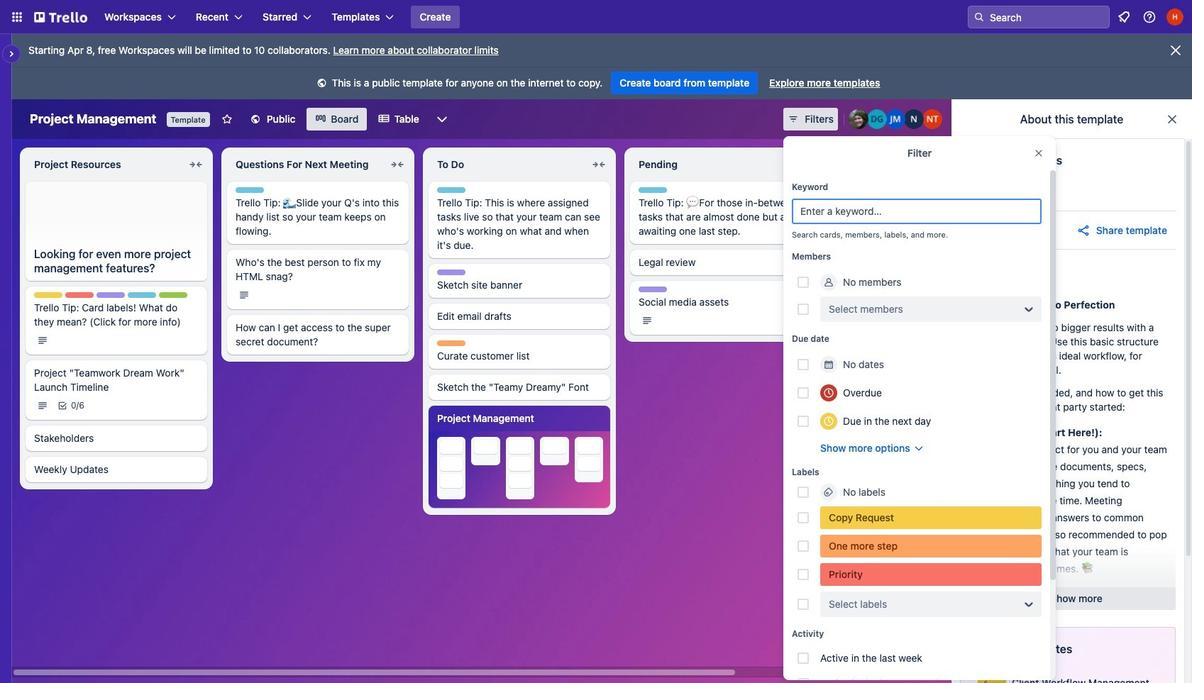 Task type: locate. For each thing, give the bounding box(es) containing it.
1 collapse list image from the left
[[187, 156, 204, 173]]

open information menu image
[[1143, 10, 1157, 24]]

color: red, title: "priority" element
[[65, 292, 94, 298], [820, 563, 1042, 586]]

howard (howard38800628) image
[[1167, 9, 1184, 26]]

caity (caity) image
[[849, 109, 869, 129]]

jordan mirchev (jordan_mirchev) image
[[886, 109, 905, 129]]

Enter a keyword… text field
[[792, 199, 1042, 224]]

search image
[[974, 11, 985, 23]]

nicole tang (nicoletang31) image
[[923, 109, 942, 129]]

devan goldstein (devangoldstein2) image
[[867, 109, 887, 129]]

color: sky, title: "trello tip" element
[[236, 187, 264, 193], [437, 187, 466, 193], [639, 187, 667, 193], [128, 292, 156, 298], [840, 298, 869, 304]]

color: lime, title: "halp" element
[[159, 292, 187, 298]]

0 vertical spatial color: yellow, title: "copy request" element
[[34, 292, 62, 298]]

1 horizontal spatial color: yellow, title: "copy request" element
[[820, 507, 1042, 529]]

0 horizontal spatial color: red, title: "priority" element
[[65, 292, 94, 298]]

None text field
[[26, 153, 185, 176], [429, 153, 588, 176], [630, 153, 789, 176], [26, 153, 185, 176], [429, 153, 588, 176], [630, 153, 789, 176]]

2 collapse list image from the left
[[389, 156, 406, 173]]

collapse list image
[[187, 156, 204, 173], [389, 156, 406, 173]]

1 horizontal spatial color: red, title: "priority" element
[[820, 563, 1042, 586]]

0 horizontal spatial color: purple, title: "design team" element
[[97, 292, 125, 298]]

sm image
[[315, 77, 329, 91]]

Search field
[[985, 7, 1109, 27]]

2 horizontal spatial color: purple, title: "design team" element
[[639, 287, 667, 292]]

1 vertical spatial color: orange, title: "one more step" element
[[840, 386, 869, 392]]

0 horizontal spatial color: yellow, title: "copy request" element
[[34, 292, 62, 298]]

0 horizontal spatial collapse list image
[[187, 156, 204, 173]]

back to home image
[[34, 6, 87, 28]]

color: purple, title: "design team" element
[[437, 270, 466, 275], [639, 287, 667, 292], [97, 292, 125, 298]]

color: orange, title: "one more step" element
[[437, 341, 466, 346], [840, 386, 869, 392], [820, 535, 1042, 558]]

color: yellow, title: "copy request" element
[[34, 292, 62, 298], [820, 507, 1042, 529]]

None text field
[[227, 153, 386, 176]]

1 horizontal spatial collapse list image
[[389, 156, 406, 173]]

0 vertical spatial color: red, title: "priority" element
[[65, 292, 94, 298]]

0 notifications image
[[1116, 9, 1133, 26]]



Task type: describe. For each thing, give the bounding box(es) containing it.
0 vertical spatial color: orange, title: "one more step" element
[[437, 341, 466, 346]]

Board name text field
[[23, 108, 164, 131]]

1 vertical spatial color: yellow, title: "copy request" element
[[820, 507, 1042, 529]]

1 horizontal spatial color: purple, title: "design team" element
[[437, 270, 466, 275]]

star or unstar board image
[[221, 114, 233, 125]]

customize views image
[[435, 112, 449, 126]]

nic (nicoletollefson1) image
[[904, 109, 924, 129]]

2 vertical spatial color: orange, title: "one more step" element
[[820, 535, 1042, 558]]

1 vertical spatial color: red, title: "priority" element
[[820, 563, 1042, 586]]

close popover image
[[1033, 148, 1045, 159]]

primary element
[[0, 0, 1192, 34]]

collapse list image
[[590, 156, 607, 173]]



Task type: vqa. For each thing, say whether or not it's contained in the screenshot.
the bottom Tara Schultz (taraschultz7) icon
no



